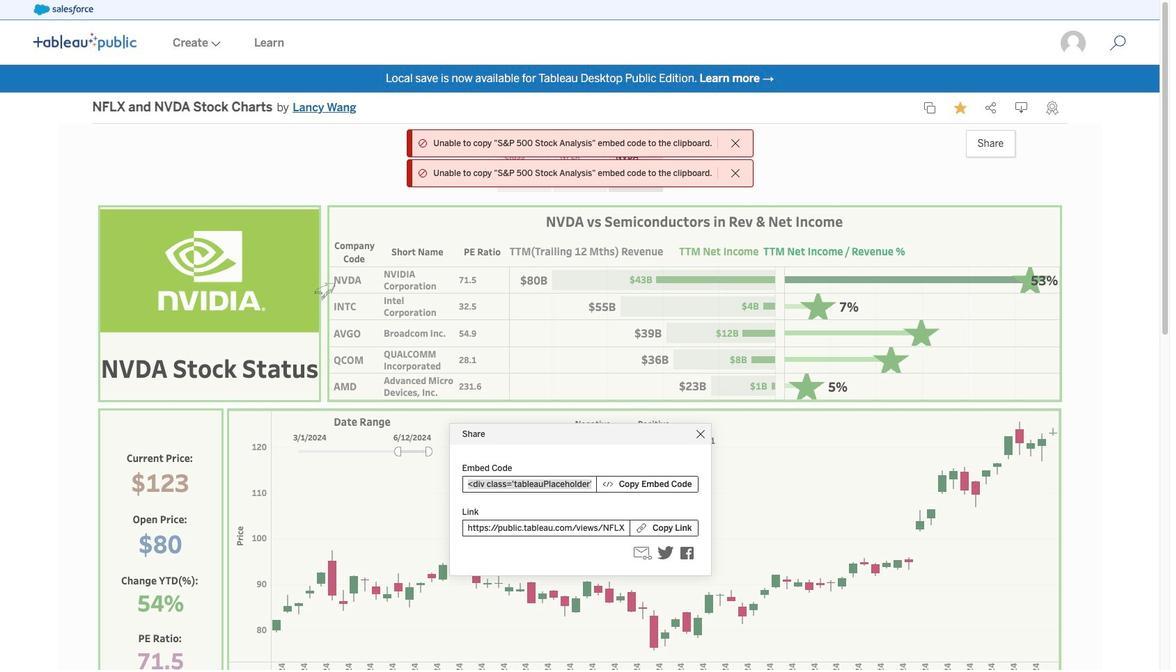 Task type: locate. For each thing, give the bounding box(es) containing it.
salesforce logo image
[[33, 4, 93, 15]]

make a copy image
[[923, 102, 936, 114]]

favorite button image
[[954, 102, 967, 114]]

share image
[[985, 102, 997, 114]]

download image
[[1015, 102, 1028, 114]]

nominate for viz of the day image
[[1046, 101, 1058, 115]]



Task type: describe. For each thing, give the bounding box(es) containing it.
logo image
[[33, 33, 137, 51]]

go to search image
[[1093, 35, 1143, 52]]

t.turtle image
[[1060, 29, 1087, 57]]

create image
[[208, 41, 221, 47]]



Task type: vqa. For each thing, say whether or not it's contained in the screenshot.
Make a copy icon
yes



